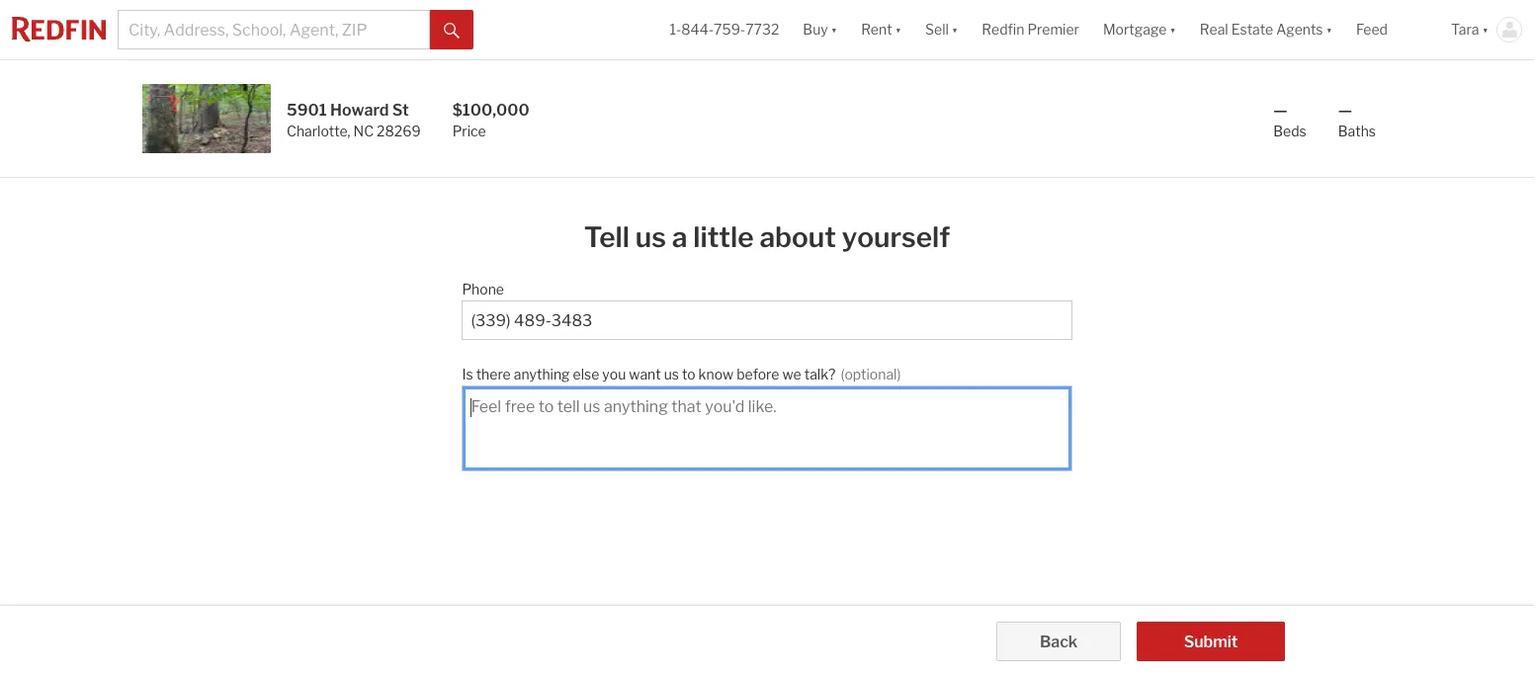 Task type: vqa. For each thing, say whether or not it's contained in the screenshot.
"Tomorrow: 9:00 am • 10:00 am • 11:00 am • 12:00 pm • 1:00 pm • More times"
no



Task type: locate. For each thing, give the bounding box(es) containing it.
$100,000
[[452, 101, 530, 120]]

▾ for buy ▾
[[831, 21, 838, 38]]

buy ▾ button
[[803, 0, 838, 59]]

▾ right mortgage
[[1170, 21, 1176, 38]]

Is there anything else you want us to know before we talk? text field
[[471, 396, 1063, 462]]

Phone telephone field
[[471, 311, 1063, 330]]

4 ▾ from the left
[[1170, 21, 1176, 38]]

we
[[782, 366, 802, 383]]

▾ right the rent
[[895, 21, 902, 38]]

else
[[573, 366, 599, 383]]

759-
[[714, 21, 746, 38]]

tell us a little about yourself
[[584, 220, 950, 254]]

0 horizontal spatial —
[[1274, 101, 1288, 120]]

1 — from the left
[[1274, 101, 1288, 120]]

—
[[1274, 101, 1288, 120], [1338, 101, 1353, 120]]

about
[[760, 220, 836, 254]]

submit search image
[[444, 22, 460, 38]]

▾ right buy
[[831, 21, 838, 38]]

sell ▾ button
[[925, 0, 958, 59]]

3 ▾ from the left
[[952, 21, 958, 38]]

▾ inside mortgage ▾ dropdown button
[[1170, 21, 1176, 38]]

1-844-759-7732
[[670, 21, 779, 38]]

before
[[737, 366, 779, 383]]

real estate agents ▾
[[1200, 21, 1333, 38]]

2 ▾ from the left
[[895, 21, 902, 38]]

5 ▾ from the left
[[1326, 21, 1333, 38]]

▾ right agents
[[1326, 21, 1333, 38]]

▾ inside sell ▾ dropdown button
[[952, 21, 958, 38]]

1 horizontal spatial —
[[1338, 101, 1353, 120]]

▾ right tara
[[1483, 21, 1489, 38]]

— for — beds
[[1274, 101, 1288, 120]]

— up the 'baths'
[[1338, 101, 1353, 120]]

is
[[462, 366, 473, 383]]

— for — baths
[[1338, 101, 1353, 120]]

buy ▾ button
[[791, 0, 849, 59]]

— up beds at the top right of page
[[1274, 101, 1288, 120]]

— baths
[[1338, 101, 1376, 139]]

rent ▾
[[861, 21, 902, 38]]

▾ inside rent ▾ dropdown button
[[895, 21, 902, 38]]

▾ right sell
[[952, 21, 958, 38]]

tara ▾
[[1451, 21, 1489, 38]]

little
[[693, 220, 754, 254]]

▾ inside buy ▾ dropdown button
[[831, 21, 838, 38]]

feed
[[1356, 21, 1388, 38]]

st
[[392, 101, 409, 120]]

1 vertical spatial us
[[664, 366, 679, 383]]

0 vertical spatial us
[[636, 220, 666, 254]]

6 ▾ from the left
[[1483, 21, 1489, 38]]

want
[[629, 366, 661, 383]]

▾ for rent ▾
[[895, 21, 902, 38]]

premier
[[1028, 21, 1080, 38]]

submit
[[1184, 633, 1238, 652]]

back
[[1040, 633, 1078, 652]]

2 — from the left
[[1338, 101, 1353, 120]]

back button
[[997, 622, 1121, 661]]

— inside — baths
[[1338, 101, 1353, 120]]

beds
[[1274, 123, 1307, 139]]

— inside — beds
[[1274, 101, 1288, 120]]

rent ▾ button
[[861, 0, 902, 59]]

redfin premier
[[982, 21, 1080, 38]]

us left to
[[664, 366, 679, 383]]

844-
[[681, 21, 714, 38]]

is there anything else you want us to know before we talk? element
[[462, 356, 1062, 386]]

mortgage
[[1103, 21, 1167, 38]]

▾
[[831, 21, 838, 38], [895, 21, 902, 38], [952, 21, 958, 38], [1170, 21, 1176, 38], [1326, 21, 1333, 38], [1483, 21, 1489, 38]]

sell
[[925, 21, 949, 38]]

rent ▾ button
[[849, 0, 914, 59]]

5901
[[287, 101, 327, 120]]

anything
[[514, 366, 570, 383]]

▾ inside "real estate agents ▾" link
[[1326, 21, 1333, 38]]

mortgage ▾ button
[[1103, 0, 1176, 59]]

▾ for mortgage ▾
[[1170, 21, 1176, 38]]

to
[[682, 366, 696, 383]]

talk?
[[804, 366, 836, 383]]

1 ▾ from the left
[[831, 21, 838, 38]]

City, Address, School, Agent, ZIP search field
[[118, 10, 430, 49]]

price
[[452, 123, 486, 139]]

us left a
[[636, 220, 666, 254]]

us
[[636, 220, 666, 254], [664, 366, 679, 383]]



Task type: describe. For each thing, give the bounding box(es) containing it.
phone. required field. element
[[462, 271, 1062, 301]]

baths
[[1338, 123, 1376, 139]]

▾ for tara ▾
[[1483, 21, 1489, 38]]

you
[[602, 366, 626, 383]]

buy ▾
[[803, 21, 838, 38]]

yourself
[[842, 220, 950, 254]]

sell ▾ button
[[914, 0, 970, 59]]

real
[[1200, 21, 1229, 38]]

redfin
[[982, 21, 1025, 38]]

agents
[[1277, 21, 1323, 38]]

sell ▾
[[925, 21, 958, 38]]

feed button
[[1345, 0, 1440, 59]]

mortgage ▾
[[1103, 21, 1176, 38]]

mortgage ▾ button
[[1091, 0, 1188, 59]]

7732
[[746, 21, 779, 38]]

,
[[348, 123, 350, 139]]

1-844-759-7732 link
[[670, 21, 779, 38]]

know
[[699, 366, 734, 383]]

rent
[[861, 21, 892, 38]]

there
[[476, 366, 511, 383]]

nc
[[353, 123, 374, 139]]

is there anything else you want us to know before we talk?
[[462, 366, 836, 383]]

$100,000 price
[[452, 101, 530, 139]]

redfin premier button
[[970, 0, 1091, 59]]

tara
[[1451, 21, 1480, 38]]

buy
[[803, 21, 828, 38]]

a
[[672, 220, 688, 254]]

real estate agents ▾ link
[[1200, 0, 1333, 59]]

5901 howard st charlotte , nc 28269
[[287, 101, 421, 139]]

howard
[[330, 101, 389, 120]]

charlotte
[[287, 123, 348, 139]]

28269
[[377, 123, 421, 139]]

real estate agents ▾ button
[[1188, 0, 1345, 59]]

▾ for sell ▾
[[952, 21, 958, 38]]

estate
[[1232, 21, 1274, 38]]

tell
[[584, 220, 630, 254]]

submit button
[[1137, 622, 1285, 661]]

phone
[[462, 281, 504, 298]]

1-
[[670, 21, 681, 38]]

— beds
[[1274, 101, 1307, 139]]



